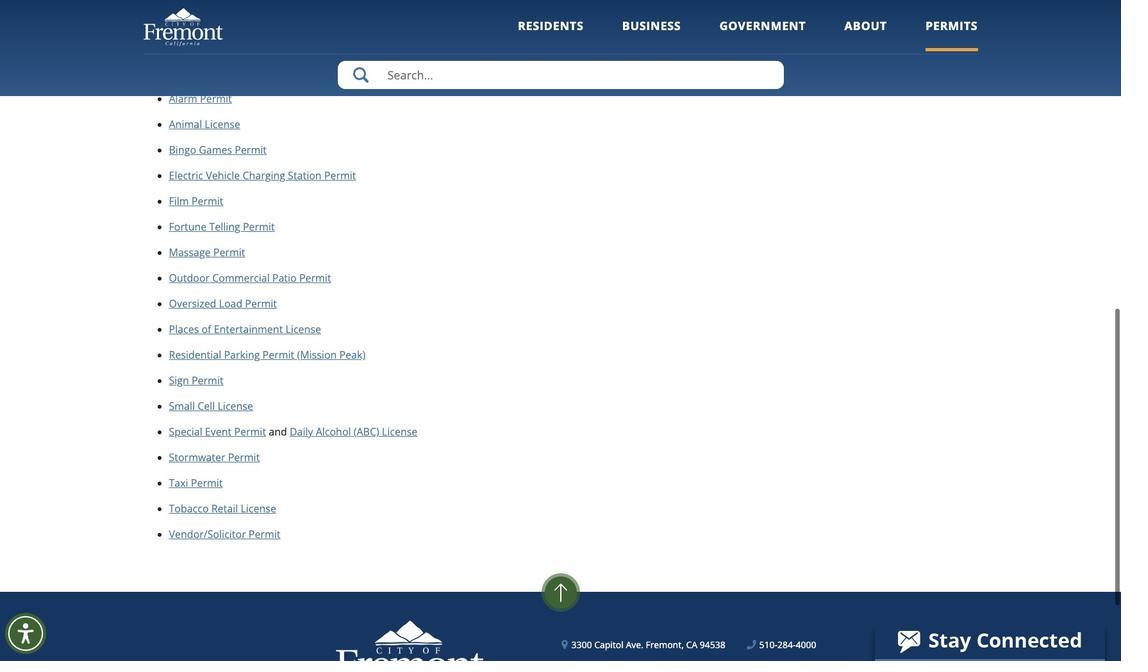 Task type: describe. For each thing, give the bounding box(es) containing it.
peak)
[[340, 348, 366, 363]]

games
[[199, 143, 232, 157]]

510-
[[760, 640, 778, 652]]

daily
[[290, 425, 313, 439]]

electric vehicle charging station permit
[[169, 169, 356, 183]]

permit right station
[[324, 169, 356, 183]]

permit down event
[[228, 451, 260, 465]]

permit right patio
[[299, 271, 331, 286]]

oversized load permit link
[[169, 297, 277, 311]]

look
[[803, 49, 830, 64]]

sign permit link
[[169, 374, 224, 388]]

3300 capitol ave. fremont, ca 94538 link
[[562, 639, 726, 652]]

massage
[[169, 246, 211, 260]]

telling
[[209, 220, 240, 234]]

cell
[[198, 400, 215, 414]]

permit up electric vehicle charging station permit
[[235, 143, 267, 157]]

(mission
[[297, 348, 337, 363]]

vendor/solicitor
[[169, 528, 246, 542]]

(abc)
[[354, 425, 380, 439]]

permit right telling
[[243, 220, 275, 234]]

sign
[[169, 374, 189, 388]]

stay connected image
[[875, 624, 1104, 660]]

3300
[[572, 640, 592, 652]]

0 horizontal spatial permits
[[196, 12, 260, 34]]

film
[[169, 194, 189, 209]]

about link
[[845, 18, 888, 51]]

permit down (accessory
[[200, 92, 232, 106]]

alarm
[[169, 92, 197, 106]]

permits link
[[926, 18, 978, 51]]

business link
[[623, 18, 681, 51]]

about
[[845, 18, 888, 33]]

electric vehicle charging station permit link
[[169, 169, 356, 183]]

510-284-4000 link
[[747, 639, 817, 652]]

permit right parking
[[263, 348, 295, 363]]

station
[[288, 169, 322, 183]]

oversized load permit
[[169, 297, 277, 311]]

of
[[202, 323, 211, 337]]

other permits & licenses
[[143, 12, 350, 34]]

places of entertainment license link
[[169, 323, 321, 337]]

daily alcohol (abc) license link
[[290, 425, 418, 439]]

electric
[[169, 169, 203, 183]]

small
[[169, 400, 195, 414]]

bingo
[[169, 143, 196, 157]]

special
[[169, 425, 202, 439]]

permit down the stormwater permit link in the bottom left of the page
[[191, 477, 223, 491]]

bingo games permit link
[[169, 143, 267, 157]]

oversized
[[169, 297, 216, 311]]

1 horizontal spatial permits
[[926, 18, 978, 33]]

4000
[[796, 640, 817, 652]]

license up "bingo games permit" link
[[205, 118, 240, 132]]

capitol
[[595, 640, 624, 652]]

small cell license
[[169, 400, 253, 414]]

tobacco retail license link
[[169, 502, 276, 516]]

outdoor commercial patio permit link
[[169, 271, 331, 286]]

stormwater
[[169, 451, 225, 465]]

fortune telling permit
[[169, 220, 275, 234]]

dwelling
[[246, 66, 287, 80]]

adu
[[169, 66, 190, 80]]



Task type: vqa. For each thing, say whether or not it's contained in the screenshot.
Special Event Permit and Daily Alcohol (ABC) License
yes



Task type: locate. For each thing, give the bounding box(es) containing it.
license right cell
[[218, 400, 253, 414]]

94538
[[700, 640, 726, 652]]

vendor/solicitor permit
[[169, 528, 281, 542]]

stormwater permit
[[169, 451, 260, 465]]

licenses
[[280, 12, 350, 34]]

permit down telling
[[213, 246, 245, 260]]

load
[[219, 297, 243, 311]]

special event permit link
[[169, 425, 266, 439]]

&
[[264, 12, 276, 34], [225, 41, 232, 55]]

entertainment
[[214, 323, 283, 337]]

fortune
[[169, 220, 207, 234]]

massage permit link
[[169, 246, 245, 260]]

look up permit records link
[[761, 0, 978, 74]]

up
[[833, 49, 848, 64]]

addressing & street name link
[[169, 41, 295, 55]]

animal license link
[[169, 118, 240, 132]]

residential parking permit (mission peak) link
[[169, 348, 366, 363]]

0 vertical spatial &
[[264, 12, 276, 34]]

parking
[[224, 348, 260, 363]]

bingo games permit
[[169, 143, 267, 157]]

fremont,
[[646, 640, 684, 652]]

commercial
[[212, 271, 270, 286]]

permits up records
[[926, 18, 978, 33]]

unit)
[[290, 66, 313, 80]]

tobacco
[[169, 502, 209, 516]]

permit inside look up permit records link
[[851, 49, 889, 64]]

510-284-4000
[[760, 640, 817, 652]]

stormwater permit link
[[169, 451, 260, 465]]

residents
[[518, 18, 584, 33]]

film permit
[[169, 194, 224, 209]]

license up (mission
[[286, 323, 321, 337]]

places
[[169, 323, 199, 337]]

animal license
[[169, 118, 240, 132]]

Search text field
[[338, 61, 784, 89]]

license
[[205, 118, 240, 132], [286, 323, 321, 337], [218, 400, 253, 414], [382, 425, 418, 439], [241, 502, 276, 516]]

residents link
[[518, 18, 584, 51]]

vehicle
[[206, 169, 240, 183]]

permits up addressing & street name link
[[196, 12, 260, 34]]

alarm permit
[[169, 92, 232, 106]]

permit down 'tobacco retail license'
[[249, 528, 281, 542]]

permit up cell
[[192, 374, 224, 388]]

1 vertical spatial &
[[225, 41, 232, 55]]

government link
[[720, 18, 807, 51]]

and
[[269, 425, 287, 439]]

license right "(abc)"
[[382, 425, 418, 439]]

name
[[266, 41, 295, 55]]

small cell license link
[[169, 400, 253, 414]]

patio
[[272, 271, 297, 286]]

alcohol
[[316, 425, 351, 439]]

sign permit
[[169, 374, 224, 388]]

284-
[[778, 640, 796, 652]]

outdoor
[[169, 271, 210, 286]]

vendor/solicitor permit link
[[169, 528, 281, 542]]

residential parking permit (mission peak)
[[169, 348, 366, 363]]

adu (accessory dwelling unit)
[[169, 66, 313, 80]]

permit right film
[[192, 194, 224, 209]]

business
[[623, 18, 681, 33]]

records
[[892, 49, 937, 64]]

addressing & street name
[[169, 41, 295, 55]]

permit down outdoor commercial patio permit
[[245, 297, 277, 311]]

places of entertainment license
[[169, 323, 321, 337]]

permits
[[196, 12, 260, 34], [926, 18, 978, 33]]

adu link
[[169, 66, 190, 80]]

film permit link
[[169, 194, 224, 209]]

permit left and
[[234, 425, 266, 439]]

residential
[[169, 348, 221, 363]]

ca
[[687, 640, 698, 652]]

0 horizontal spatial &
[[225, 41, 232, 55]]

charging
[[243, 169, 285, 183]]

tobacco retail license
[[169, 502, 276, 516]]

permit right up
[[851, 49, 889, 64]]

street
[[235, 41, 264, 55]]

special event permit and daily alcohol (abc) license
[[169, 425, 418, 439]]

taxi permit
[[169, 477, 223, 491]]

alarm permit link
[[169, 92, 232, 106]]

file magnifying glass image
[[860, 7, 880, 34]]

outdoor commercial patio permit
[[169, 271, 331, 286]]

look up permit records
[[803, 49, 937, 64]]

3300 capitol ave. fremont, ca 94538
[[572, 640, 726, 652]]

addressing
[[169, 41, 222, 55]]

other
[[143, 12, 191, 34]]

& up name
[[264, 12, 276, 34]]

license right retail
[[241, 502, 276, 516]]

& left street
[[225, 41, 232, 55]]

taxi permit link
[[169, 477, 223, 491]]

taxi
[[169, 477, 188, 491]]

(accessory
[[193, 66, 243, 80]]

massage permit
[[169, 246, 245, 260]]

retail
[[211, 502, 238, 516]]

ave.
[[626, 640, 644, 652]]

1 horizontal spatial &
[[264, 12, 276, 34]]

government
[[720, 18, 807, 33]]



